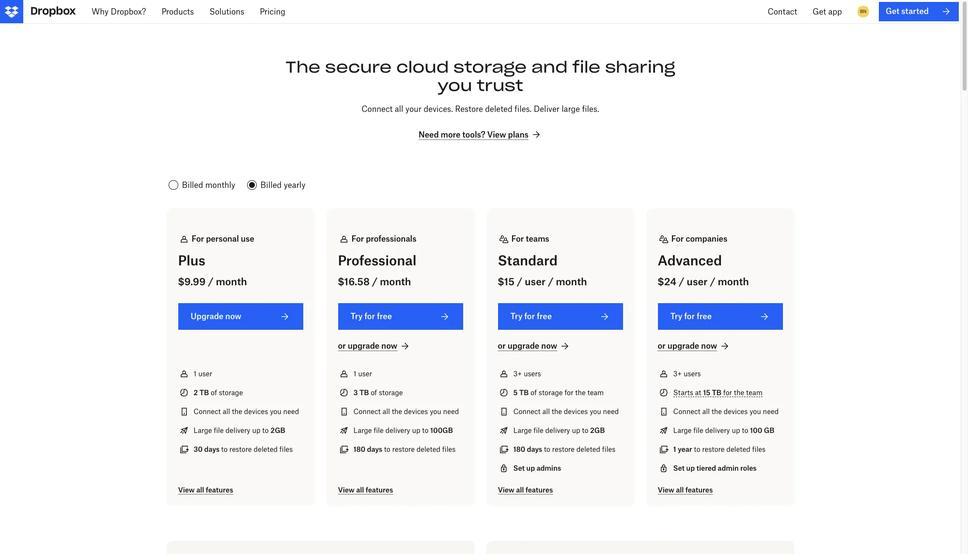 Task type: locate. For each thing, give the bounding box(es) containing it.
1 horizontal spatial billed
[[261, 180, 282, 190]]

4 files from the left
[[753, 446, 766, 454]]

now for standard
[[541, 341, 558, 351]]

1 horizontal spatial try
[[511, 312, 523, 321]]

100
[[750, 427, 763, 435]]

try for professional
[[351, 312, 363, 321]]

1 180 from the left
[[354, 446, 366, 454]]

storage right 2
[[219, 389, 243, 397]]

why
[[92, 7, 109, 16]]

personal
[[206, 234, 239, 244]]

1 user up 2
[[194, 370, 212, 378]]

for for standard
[[512, 234, 524, 244]]

1 horizontal spatial or upgrade now
[[498, 341, 558, 351]]

files. right large
[[582, 104, 599, 114]]

files. left the deliver
[[515, 104, 532, 114]]

2 for from the left
[[352, 234, 364, 244]]

2 3+ from the left
[[674, 370, 682, 378]]

days down large file delivery up to 100gb
[[367, 446, 383, 454]]

1 free from the left
[[377, 312, 392, 321]]

for up the advanced
[[672, 234, 684, 244]]

large for professional
[[354, 427, 372, 435]]

0 horizontal spatial or upgrade now link
[[338, 341, 411, 352]]

0 horizontal spatial 180
[[354, 446, 366, 454]]

2 horizontal spatial or upgrade now link
[[658, 341, 731, 352]]

3 of from the left
[[531, 389, 537, 397]]

1 horizontal spatial or upgrade now link
[[498, 341, 571, 352]]

1
[[194, 370, 197, 378], [354, 370, 356, 378], [674, 446, 676, 454]]

1 horizontal spatial 180 days to restore deleted files
[[514, 446, 616, 454]]

users up 5 tb of storage for the team
[[524, 370, 541, 378]]

2 try for free link from the left
[[498, 303, 623, 330]]

connect for advanced
[[674, 408, 701, 416]]

try for free link down $15 / user / month
[[498, 303, 623, 330]]

or for professional
[[338, 341, 346, 351]]

storage right the 3 on the left
[[379, 389, 403, 397]]

4 view all features link from the left
[[658, 486, 713, 495]]

3 try for free link from the left
[[658, 303, 783, 330]]

3 tb from the left
[[520, 389, 529, 397]]

now up 3 tb of storage
[[382, 341, 398, 351]]

3+ for standard
[[514, 370, 522, 378]]

connect all the devices you need
[[194, 408, 299, 416], [354, 408, 459, 416], [514, 408, 619, 416], [674, 408, 779, 416]]

1 horizontal spatial 180
[[514, 446, 526, 454]]

3 / from the left
[[517, 276, 523, 288]]

of right the 5
[[531, 389, 537, 397]]

up for for the team
[[732, 427, 740, 435]]

0 horizontal spatial set
[[514, 464, 525, 473]]

or
[[338, 341, 346, 351], [498, 341, 506, 351], [658, 341, 666, 351]]

the for 3 tb of storage
[[392, 408, 402, 416]]

view all features for professional
[[338, 486, 393, 494]]

or upgrade now link for standard
[[498, 341, 571, 352]]

1 or upgrade now from the left
[[338, 341, 398, 351]]

4 month from the left
[[718, 276, 749, 288]]

large file delivery up to 2gb
[[194, 427, 285, 435], [514, 427, 605, 435]]

0 horizontal spatial 3+
[[514, 370, 522, 378]]

large up '30'
[[194, 427, 212, 435]]

1 user up the 3 on the left
[[354, 370, 372, 378]]

deliver
[[534, 104, 560, 114]]

0 horizontal spatial get
[[813, 7, 827, 16]]

roles
[[741, 464, 757, 473]]

users up at
[[684, 370, 701, 378]]

3+ users for advanced
[[674, 370, 701, 378]]

3 view all features from the left
[[498, 486, 553, 494]]

file inside the secure cloud storage and file sharing you trust
[[573, 57, 601, 77]]

1 try for free from the left
[[351, 312, 392, 321]]

1 need from the left
[[283, 408, 299, 416]]

2 need from the left
[[443, 408, 459, 416]]

180 days to restore deleted files down large file delivery up to 100gb
[[354, 446, 456, 454]]

2 horizontal spatial or
[[658, 341, 666, 351]]

delivery for advanced
[[706, 427, 730, 435]]

large
[[562, 104, 580, 114]]

file
[[573, 57, 601, 77], [214, 427, 224, 435], [374, 427, 384, 435], [534, 427, 544, 435], [694, 427, 704, 435]]

devices up 30 days to restore deleted files
[[244, 408, 268, 416]]

2 horizontal spatial try for free
[[671, 312, 712, 321]]

4 devices from the left
[[724, 408, 748, 416]]

1 horizontal spatial free
[[537, 312, 552, 321]]

/ right $9.99 at the left of the page
[[208, 276, 214, 288]]

days up set up admins
[[527, 446, 543, 454]]

1 upgrade from the left
[[348, 341, 380, 351]]

1 horizontal spatial set
[[674, 464, 685, 473]]

connect down starts
[[674, 408, 701, 416]]

/
[[208, 276, 214, 288], [372, 276, 378, 288], [517, 276, 523, 288], [548, 276, 554, 288], [679, 276, 685, 288], [710, 276, 716, 288]]

None radio
[[167, 177, 237, 193]]

or upgrade now up the 5
[[498, 341, 558, 351]]

file up 30 days to restore deleted files
[[214, 427, 224, 435]]

1 users from the left
[[524, 370, 541, 378]]

3 upgrade from the left
[[668, 341, 700, 351]]

large file delivery up to 2gb down 5 tb of storage for the team
[[514, 427, 605, 435]]

0 horizontal spatial try for free link
[[338, 303, 463, 330]]

1 connect all the devices you need from the left
[[194, 408, 299, 416]]

1 horizontal spatial 1 user
[[354, 370, 372, 378]]

1 features from the left
[[206, 486, 233, 494]]

2 horizontal spatial try
[[671, 312, 683, 321]]

yearly
[[284, 180, 306, 190]]

now right upgrade
[[225, 312, 242, 321]]

of for professional
[[371, 389, 377, 397]]

view
[[487, 130, 506, 139], [178, 486, 195, 494], [338, 486, 355, 494], [498, 486, 515, 494], [658, 486, 675, 494]]

bn
[[860, 8, 867, 15]]

restore
[[230, 446, 252, 454], [392, 446, 415, 454], [552, 446, 575, 454], [703, 446, 725, 454]]

the for 2 tb of storage
[[232, 408, 242, 416]]

30
[[194, 446, 203, 454]]

month
[[216, 276, 247, 288], [380, 276, 411, 288], [556, 276, 587, 288], [718, 276, 749, 288]]

180 days to restore deleted files for standard
[[514, 446, 616, 454]]

file right and
[[573, 57, 601, 77]]

file up set up admins
[[534, 427, 544, 435]]

2 view all features link from the left
[[338, 486, 393, 495]]

try for free for professional
[[351, 312, 392, 321]]

/ down "standard"
[[548, 276, 554, 288]]

3 or upgrade now from the left
[[658, 341, 718, 351]]

set up tiered admin roles
[[674, 464, 757, 473]]

pricing link
[[252, 0, 293, 23]]

2 of from the left
[[371, 389, 377, 397]]

3 features from the left
[[526, 486, 553, 494]]

180 days to restore deleted files up admins
[[514, 446, 616, 454]]

of right the 3 on the left
[[371, 389, 377, 397]]

/ for advanced
[[679, 276, 685, 288]]

1 horizontal spatial 3+ users
[[674, 370, 701, 378]]

1 horizontal spatial 3+
[[674, 370, 682, 378]]

upgrade
[[348, 341, 380, 351], [508, 341, 540, 351], [668, 341, 700, 351]]

devices down 5 tb of storage for the team
[[564, 408, 588, 416]]

for up plus
[[192, 234, 204, 244]]

file for standard
[[534, 427, 544, 435]]

tb right the 3 on the left
[[360, 389, 369, 397]]

connect all the devices you need up large file delivery up to 100 gb
[[674, 408, 779, 416]]

2 try for free from the left
[[511, 312, 552, 321]]

3+ up starts
[[674, 370, 682, 378]]

restore right '30'
[[230, 446, 252, 454]]

file for advanced
[[694, 427, 704, 435]]

try for free for standard
[[511, 312, 552, 321]]

0 horizontal spatial try
[[351, 312, 363, 321]]

0 horizontal spatial 1
[[194, 370, 197, 378]]

free down $24 / user / month
[[697, 312, 712, 321]]

connect for professional
[[354, 408, 381, 416]]

2 upgrade from the left
[[508, 341, 540, 351]]

connect
[[362, 104, 393, 114], [194, 408, 221, 416], [354, 408, 381, 416], [514, 408, 541, 416], [674, 408, 701, 416]]

2 billed from the left
[[261, 180, 282, 190]]

4 large from the left
[[674, 427, 692, 435]]

1 or from the left
[[338, 341, 346, 351]]

2 users from the left
[[684, 370, 701, 378]]

1 user for 3
[[354, 370, 372, 378]]

0 horizontal spatial or
[[338, 341, 346, 351]]

2 horizontal spatial days
[[527, 446, 543, 454]]

storage inside the secure cloud storage and file sharing you trust
[[454, 57, 527, 77]]

1 view all features from the left
[[178, 486, 233, 494]]

2 or upgrade now link from the left
[[498, 341, 571, 352]]

delivery down 3 tb of storage
[[386, 427, 410, 435]]

1 user
[[194, 370, 212, 378], [354, 370, 372, 378]]

0 horizontal spatial team
[[588, 389, 604, 397]]

0 horizontal spatial try for free
[[351, 312, 392, 321]]

try
[[351, 312, 363, 321], [511, 312, 523, 321], [671, 312, 683, 321]]

try down $15
[[511, 312, 523, 321]]

1 1 user from the left
[[194, 370, 212, 378]]

set down year
[[674, 464, 685, 473]]

1 horizontal spatial large file delivery up to 2gb
[[514, 427, 605, 435]]

connect all the devices you need down 5 tb of storage for the team
[[514, 408, 619, 416]]

2 tb from the left
[[360, 389, 369, 397]]

100gb
[[430, 427, 453, 435]]

storage right the 5
[[539, 389, 563, 397]]

3 try from the left
[[671, 312, 683, 321]]

tb right 15
[[712, 389, 722, 397]]

up left 100gb
[[412, 427, 421, 435]]

billed for billed monthly
[[182, 180, 203, 190]]

2 days from the left
[[367, 446, 383, 454]]

devices
[[244, 408, 268, 416], [404, 408, 428, 416], [564, 408, 588, 416], [724, 408, 748, 416]]

3+ users up the 5
[[514, 370, 541, 378]]

upgrade for standard
[[508, 341, 540, 351]]

file for professional
[[374, 427, 384, 435]]

sharing
[[605, 57, 676, 77]]

large for advanced
[[674, 427, 692, 435]]

0 horizontal spatial of
[[211, 389, 217, 397]]

1 horizontal spatial 1
[[354, 370, 356, 378]]

try for free down '$16.58 / month'
[[351, 312, 392, 321]]

free
[[377, 312, 392, 321], [537, 312, 552, 321], [697, 312, 712, 321]]

3 free from the left
[[697, 312, 712, 321]]

1 2gb from the left
[[271, 427, 285, 435]]

2 connect all the devices you need from the left
[[354, 408, 459, 416]]

user up '2 tb of storage'
[[198, 370, 212, 378]]

connect all the devices you need for standard
[[514, 408, 619, 416]]

days
[[204, 446, 220, 454], [367, 446, 383, 454], [527, 446, 543, 454]]

to right '30'
[[221, 446, 228, 454]]

4 view all features from the left
[[658, 486, 713, 494]]

features for professional
[[366, 486, 393, 494]]

1 for from the left
[[192, 234, 204, 244]]

/ right $16.58
[[372, 276, 378, 288]]

2 horizontal spatial upgrade
[[668, 341, 700, 351]]

2 horizontal spatial 1
[[674, 446, 676, 454]]

files
[[280, 446, 293, 454], [442, 446, 456, 454], [602, 446, 616, 454], [753, 446, 766, 454]]

restore down large file delivery up to 100gb
[[392, 446, 415, 454]]

2 large from the left
[[354, 427, 372, 435]]

180
[[354, 446, 366, 454], [514, 446, 526, 454]]

1 horizontal spatial team
[[746, 389, 763, 397]]

1 large from the left
[[194, 427, 212, 435]]

delivery up 30 days to restore deleted files
[[226, 427, 250, 435]]

tb for 3 tb
[[360, 389, 369, 397]]

or upgrade now up starts
[[658, 341, 718, 351]]

0 horizontal spatial large file delivery up to 2gb
[[194, 427, 285, 435]]

view for professional
[[338, 486, 355, 494]]

dropbox?
[[111, 7, 146, 16]]

2gb for 180 days to restore deleted files
[[590, 427, 605, 435]]

1 or upgrade now link from the left
[[338, 341, 411, 352]]

tb
[[200, 389, 209, 397], [360, 389, 369, 397], [520, 389, 529, 397], [712, 389, 722, 397]]

1 files from the left
[[280, 446, 293, 454]]

1 3+ from the left
[[514, 370, 522, 378]]

delivery
[[226, 427, 250, 435], [386, 427, 410, 435], [546, 427, 570, 435], [706, 427, 730, 435]]

2 2gb from the left
[[590, 427, 605, 435]]

set for standard
[[514, 464, 525, 473]]

to up 30 days to restore deleted files
[[262, 427, 269, 435]]

3 connect all the devices you need from the left
[[514, 408, 619, 416]]

try for free
[[351, 312, 392, 321], [511, 312, 552, 321], [671, 312, 712, 321]]

now
[[225, 312, 242, 321], [382, 341, 398, 351], [541, 341, 558, 351], [701, 341, 718, 351]]

set
[[514, 464, 525, 473], [674, 464, 685, 473]]

the
[[576, 389, 586, 397], [734, 389, 745, 397], [232, 408, 242, 416], [392, 408, 402, 416], [552, 408, 562, 416], [712, 408, 722, 416]]

2 set from the left
[[674, 464, 685, 473]]

try for standard
[[511, 312, 523, 321]]

try for free link for professional
[[338, 303, 463, 330]]

try for free link down '$16.58 / month'
[[338, 303, 463, 330]]

connect down 3 tb of storage
[[354, 408, 381, 416]]

3 or from the left
[[658, 341, 666, 351]]

or upgrade now link for professional
[[338, 341, 411, 352]]

4 restore from the left
[[703, 446, 725, 454]]

to left 100gb
[[422, 427, 429, 435]]

up left 100
[[732, 427, 740, 435]]

for
[[365, 312, 375, 321], [525, 312, 535, 321], [685, 312, 695, 321], [565, 389, 574, 397], [724, 389, 732, 397]]

3 view all features link from the left
[[498, 486, 553, 495]]

get
[[886, 6, 900, 16], [813, 7, 827, 16]]

use
[[241, 234, 254, 244]]

devices up large file delivery up to 100gb
[[404, 408, 428, 416]]

1 up the 3 on the left
[[354, 370, 356, 378]]

3 or upgrade now link from the left
[[658, 341, 731, 352]]

1 horizontal spatial or
[[498, 341, 506, 351]]

get inside dropdown button
[[813, 7, 827, 16]]

large up year
[[674, 427, 692, 435]]

upgrade up the 3 on the left
[[348, 341, 380, 351]]

2 delivery from the left
[[386, 427, 410, 435]]

monthly
[[205, 180, 235, 190]]

features
[[206, 486, 233, 494], [366, 486, 393, 494], [526, 486, 553, 494], [686, 486, 713, 494]]

2 team from the left
[[746, 389, 763, 397]]

up left admins
[[527, 464, 535, 473]]

1 large file delivery up to 2gb from the left
[[194, 427, 285, 435]]

to up admins
[[544, 446, 551, 454]]

1 180 days to restore deleted files from the left
[[354, 446, 456, 454]]

for left teams on the right top of the page
[[512, 234, 524, 244]]

connect all the devices you need up large file delivery up to 100gb
[[354, 408, 459, 416]]

storage up connect all your devices. restore deleted files. deliver large files.
[[454, 57, 527, 77]]

1 left year
[[674, 446, 676, 454]]

2 180 days to restore deleted files from the left
[[514, 446, 616, 454]]

2 restore from the left
[[392, 446, 415, 454]]

try for free link
[[338, 303, 463, 330], [498, 303, 623, 330], [658, 303, 783, 330]]

you for standard
[[590, 408, 601, 416]]

4 features from the left
[[686, 486, 713, 494]]

1 horizontal spatial days
[[367, 446, 383, 454]]

2 free from the left
[[537, 312, 552, 321]]

need more tools? view plans
[[419, 130, 529, 139]]

days right '30'
[[204, 446, 220, 454]]

delivery up the 1 year to restore deleted files
[[706, 427, 730, 435]]

or upgrade now up 3 tb of storage
[[338, 341, 398, 351]]

storage for 5
[[539, 389, 563, 397]]

or upgrade now link
[[338, 341, 411, 352], [498, 341, 571, 352], [658, 341, 731, 352]]

connect down the 5
[[514, 408, 541, 416]]

None radio
[[245, 177, 308, 193]]

2gb
[[271, 427, 285, 435], [590, 427, 605, 435]]

4 for from the left
[[672, 234, 684, 244]]

billed
[[182, 180, 203, 190], [261, 180, 282, 190]]

2 / from the left
[[372, 276, 378, 288]]

plus
[[178, 252, 205, 268]]

1 up 2
[[194, 370, 197, 378]]

need
[[283, 408, 299, 416], [443, 408, 459, 416], [603, 408, 619, 416], [763, 408, 779, 416]]

1 horizontal spatial files.
[[582, 104, 599, 114]]

1 horizontal spatial try for free link
[[498, 303, 623, 330]]

4 / from the left
[[548, 276, 554, 288]]

professionals
[[366, 234, 417, 244]]

large down the 5
[[514, 427, 532, 435]]

3+
[[514, 370, 522, 378], [674, 370, 682, 378]]

try down $16.58
[[351, 312, 363, 321]]

0 horizontal spatial free
[[377, 312, 392, 321]]

2 view all features from the left
[[338, 486, 393, 494]]

0 horizontal spatial upgrade
[[348, 341, 380, 351]]

0 horizontal spatial days
[[204, 446, 220, 454]]

large for standard
[[514, 427, 532, 435]]

0 horizontal spatial users
[[524, 370, 541, 378]]

1 / from the left
[[208, 276, 214, 288]]

180 down large file delivery up to 100gb
[[354, 446, 366, 454]]

up down 5 tb of storage for the team
[[572, 427, 580, 435]]

billed for billed yearly
[[261, 180, 282, 190]]

why dropbox?
[[92, 7, 146, 16]]

try for free link down $24 / user / month
[[658, 303, 783, 330]]

you for professional
[[430, 408, 442, 416]]

2 features from the left
[[366, 486, 393, 494]]

3 restore from the left
[[552, 446, 575, 454]]

1 horizontal spatial 2gb
[[590, 427, 605, 435]]

restore up admins
[[552, 446, 575, 454]]

0 horizontal spatial 180 days to restore deleted files
[[354, 446, 456, 454]]

3 need from the left
[[603, 408, 619, 416]]

0 horizontal spatial 3+ users
[[514, 370, 541, 378]]

4 delivery from the left
[[706, 427, 730, 435]]

companies
[[686, 234, 728, 244]]

for up professional
[[352, 234, 364, 244]]

need for advanced
[[763, 408, 779, 416]]

2 1 user from the left
[[354, 370, 372, 378]]

set for advanced
[[674, 464, 685, 473]]

try for free down $15 / user / month
[[511, 312, 552, 321]]

0 horizontal spatial files.
[[515, 104, 532, 114]]

2 or from the left
[[498, 341, 506, 351]]

of
[[211, 389, 217, 397], [371, 389, 377, 397], [531, 389, 537, 397]]

1 tb from the left
[[200, 389, 209, 397]]

3+ users up starts
[[674, 370, 701, 378]]

users
[[524, 370, 541, 378], [684, 370, 701, 378]]

2 devices from the left
[[404, 408, 428, 416]]

restore for standard
[[552, 446, 575, 454]]

1 horizontal spatial of
[[371, 389, 377, 397]]

get for get app
[[813, 7, 827, 16]]

user
[[525, 276, 546, 288], [687, 276, 708, 288], [198, 370, 212, 378], [358, 370, 372, 378]]

devices for professional
[[404, 408, 428, 416]]

2 horizontal spatial of
[[531, 389, 537, 397]]

0 horizontal spatial 2gb
[[271, 427, 285, 435]]

4 need from the left
[[763, 408, 779, 416]]

0 horizontal spatial billed
[[182, 180, 203, 190]]

180 days to restore deleted files
[[354, 446, 456, 454], [514, 446, 616, 454]]

view all features for standard
[[498, 486, 553, 494]]

features for advanced
[[686, 486, 713, 494]]

4 connect all the devices you need from the left
[[674, 408, 779, 416]]

/ right $15
[[517, 276, 523, 288]]

180 days to restore deleted files for professional
[[354, 446, 456, 454]]

year
[[678, 446, 692, 454]]

/ for professional
[[372, 276, 378, 288]]

2 large file delivery up to 2gb from the left
[[514, 427, 605, 435]]

2 or upgrade now from the left
[[498, 341, 558, 351]]

large file delivery up to 2gb for 30 days
[[194, 427, 285, 435]]

1 horizontal spatial try for free
[[511, 312, 552, 321]]

the
[[286, 57, 321, 77]]

1 horizontal spatial get
[[886, 6, 900, 16]]

deleted
[[485, 104, 513, 114], [254, 446, 278, 454], [417, 446, 441, 454], [577, 446, 601, 454], [727, 446, 751, 454]]

1 horizontal spatial upgrade
[[508, 341, 540, 351]]

1 team from the left
[[588, 389, 604, 397]]

view for advanced
[[658, 486, 675, 494]]

for teams
[[512, 234, 550, 244]]

2 horizontal spatial free
[[697, 312, 712, 321]]

30 days to restore deleted files
[[194, 446, 293, 454]]

now up 5 tb of storage for the team
[[541, 341, 558, 351]]

tb right the 5
[[520, 389, 529, 397]]

180 up set up admins
[[514, 446, 526, 454]]

1 for 3 tb
[[354, 370, 356, 378]]

0 horizontal spatial 1 user
[[194, 370, 212, 378]]

5 / from the left
[[679, 276, 685, 288]]

large down the 3 on the left
[[354, 427, 372, 435]]

billed left yearly
[[261, 180, 282, 190]]

/ for standard
[[517, 276, 523, 288]]

get started link
[[879, 2, 959, 21]]

billed left monthly at the top left of the page
[[182, 180, 203, 190]]

files for advanced
[[753, 446, 766, 454]]

devices up large file delivery up to 100 gb
[[724, 408, 748, 416]]

/ down the advanced
[[710, 276, 716, 288]]

3 devices from the left
[[564, 408, 588, 416]]

0 horizontal spatial or upgrade now
[[338, 341, 398, 351]]

large
[[194, 427, 212, 435], [354, 427, 372, 435], [514, 427, 532, 435], [674, 427, 692, 435]]

1 try for free link from the left
[[338, 303, 463, 330]]

3 days from the left
[[527, 446, 543, 454]]

3 files from the left
[[602, 446, 616, 454]]

1 view all features link from the left
[[178, 486, 233, 495]]

files.
[[515, 104, 532, 114], [582, 104, 599, 114]]

1 horizontal spatial users
[[684, 370, 701, 378]]

large file delivery up to 2gb up 30 days to restore deleted files
[[194, 427, 285, 435]]

$24
[[658, 276, 677, 288]]

the for for the team
[[712, 408, 722, 416]]

2 try from the left
[[511, 312, 523, 321]]

1 set from the left
[[514, 464, 525, 473]]

3 large from the left
[[514, 427, 532, 435]]

free down '$16.58 / month'
[[377, 312, 392, 321]]

2 horizontal spatial or upgrade now
[[658, 341, 718, 351]]

free down $15 / user / month
[[537, 312, 552, 321]]

3 try for free from the left
[[671, 312, 712, 321]]

2 horizontal spatial try for free link
[[658, 303, 783, 330]]

for for professional
[[365, 312, 375, 321]]

of right 2
[[211, 389, 217, 397]]

users for advanced
[[684, 370, 701, 378]]

restore up set up tiered admin roles on the right of page
[[703, 446, 725, 454]]



Task type: vqa. For each thing, say whether or not it's contained in the screenshot.
the middle Try for free
yes



Task type: describe. For each thing, give the bounding box(es) containing it.
products
[[162, 7, 194, 16]]

view all features link for professional
[[338, 486, 393, 495]]

get for get started
[[886, 6, 900, 16]]

to right year
[[694, 446, 701, 454]]

3
[[354, 389, 358, 397]]

app
[[829, 7, 842, 16]]

contact
[[768, 7, 798, 16]]

now for professional
[[382, 341, 398, 351]]

1 year to restore deleted files
[[674, 446, 766, 454]]

devices.
[[424, 104, 453, 114]]

features for standard
[[526, 486, 553, 494]]

for companies
[[672, 234, 728, 244]]

1 month from the left
[[216, 276, 247, 288]]

to down large file delivery up to 100gb
[[384, 446, 391, 454]]

team for starts at 15 tb for the team
[[746, 389, 763, 397]]

upgrade
[[191, 312, 224, 321]]

$24 / user / month
[[658, 276, 749, 288]]

2 files. from the left
[[582, 104, 599, 114]]

tb for 5 tb
[[520, 389, 529, 397]]

need for standard
[[603, 408, 619, 416]]

user down the advanced
[[687, 276, 708, 288]]

try for free link for standard
[[498, 303, 623, 330]]

up left "tiered"
[[687, 464, 695, 473]]

connect for standard
[[514, 408, 541, 416]]

deleted for advanced
[[727, 446, 751, 454]]

view all features for advanced
[[658, 486, 713, 494]]

solutions
[[210, 7, 244, 16]]

tools?
[[463, 130, 485, 139]]

days for standard
[[527, 446, 543, 454]]

the for 5 tb of storage for the team
[[552, 408, 562, 416]]

1 devices from the left
[[244, 408, 268, 416]]

contact button
[[760, 0, 805, 23]]

1 for 2 tb
[[194, 370, 197, 378]]

$15
[[498, 276, 515, 288]]

the secure cloud storage and file sharing you trust
[[286, 57, 676, 96]]

standard
[[498, 252, 558, 268]]

1 delivery from the left
[[226, 427, 250, 435]]

2gb for 30 days to restore deleted files
[[271, 427, 285, 435]]

now inside "upgrade now" 'link'
[[225, 312, 242, 321]]

storage for 2
[[219, 389, 243, 397]]

or for standard
[[498, 341, 506, 351]]

upgrade for professional
[[348, 341, 380, 351]]

for for standard
[[525, 312, 535, 321]]

connect down '2 tb of storage'
[[194, 408, 221, 416]]

$16.58 / month
[[338, 276, 411, 288]]

1 of from the left
[[211, 389, 217, 397]]

1 files. from the left
[[515, 104, 532, 114]]

need for professional
[[443, 408, 459, 416]]

at
[[695, 389, 702, 397]]

gb
[[764, 427, 775, 435]]

pricing
[[260, 7, 286, 16]]

for professionals
[[352, 234, 417, 244]]

2
[[194, 389, 198, 397]]

2 tb of storage
[[194, 389, 243, 397]]

to left 100
[[742, 427, 749, 435]]

trust
[[477, 76, 523, 96]]

teams
[[526, 234, 550, 244]]

or upgrade now for advanced
[[658, 341, 718, 351]]

need more tools? view plans link
[[419, 129, 542, 141]]

user down "standard"
[[525, 276, 546, 288]]

why dropbox? button
[[84, 0, 154, 23]]

need
[[419, 130, 439, 139]]

get app
[[813, 7, 842, 16]]

free for professional
[[377, 312, 392, 321]]

try for free for advanced
[[671, 312, 712, 321]]

1 restore from the left
[[230, 446, 252, 454]]

storage for 3
[[379, 389, 403, 397]]

days for professional
[[367, 446, 383, 454]]

for for professional
[[352, 234, 364, 244]]

large file delivery up to 2gb for 180 days
[[514, 427, 605, 435]]

get started
[[886, 6, 929, 16]]

restore
[[455, 104, 483, 114]]

upgrade for advanced
[[668, 341, 700, 351]]

advanced
[[658, 252, 722, 268]]

deleted for standard
[[577, 446, 601, 454]]

upgrade now link
[[178, 303, 303, 330]]

you for advanced
[[750, 408, 761, 416]]

team for 5 tb of storage for the team
[[588, 389, 604, 397]]

5 tb of storage for the team
[[514, 389, 604, 397]]

3 month from the left
[[556, 276, 587, 288]]

starts
[[674, 389, 694, 397]]

admin
[[718, 464, 739, 473]]

1 user for 2
[[194, 370, 212, 378]]

files for standard
[[602, 446, 616, 454]]

upgrade now
[[191, 312, 242, 321]]

products button
[[154, 0, 202, 23]]

up for 5 tb of storage for the team
[[572, 427, 580, 435]]

billed monthly
[[182, 180, 235, 190]]

files for professional
[[442, 446, 456, 454]]

storage for the
[[454, 57, 527, 77]]

or upgrade now for standard
[[498, 341, 558, 351]]

get app button
[[805, 0, 850, 23]]

tiered
[[697, 464, 716, 473]]

free for advanced
[[697, 312, 712, 321]]

try for advanced
[[671, 312, 683, 321]]

4 tb from the left
[[712, 389, 722, 397]]

deleted for professional
[[417, 446, 441, 454]]

starts at 15 tb for the team
[[674, 389, 763, 397]]

plans
[[508, 130, 529, 139]]

15
[[703, 389, 711, 397]]

bn button
[[856, 4, 871, 19]]

solutions button
[[202, 0, 252, 23]]

2 month from the left
[[380, 276, 411, 288]]

connect all your devices. restore deleted files. deliver large files.
[[362, 104, 599, 114]]

3+ users for standard
[[514, 370, 541, 378]]

180 for standard
[[514, 446, 526, 454]]

1 days from the left
[[204, 446, 220, 454]]

secure
[[325, 57, 392, 77]]

3 tb of storage
[[354, 389, 403, 397]]

billed yearly
[[261, 180, 306, 190]]

you inside the secure cloud storage and file sharing you trust
[[438, 76, 472, 96]]

connect all the devices you need for professional
[[354, 408, 459, 416]]

$9.99 / month
[[178, 276, 247, 288]]

admins
[[537, 464, 561, 473]]

3+ for advanced
[[674, 370, 682, 378]]

$15 / user / month
[[498, 276, 587, 288]]

restore for professional
[[392, 446, 415, 454]]

devices for standard
[[564, 408, 588, 416]]

large file delivery up to 100gb
[[354, 427, 453, 435]]

restore for advanced
[[703, 446, 725, 454]]

to down 5 tb of storage for the team
[[582, 427, 589, 435]]

cloud
[[396, 57, 449, 77]]

view all features link for advanced
[[658, 486, 713, 495]]

delivery for professional
[[386, 427, 410, 435]]

free for standard
[[537, 312, 552, 321]]

and
[[532, 57, 568, 77]]

user up 3 tb of storage
[[358, 370, 372, 378]]

5
[[514, 389, 518, 397]]

of for standard
[[531, 389, 537, 397]]

your
[[406, 104, 422, 114]]

more
[[441, 130, 461, 139]]

$9.99
[[178, 276, 206, 288]]

delivery for standard
[[546, 427, 570, 435]]

started
[[902, 6, 929, 16]]

/ for plus
[[208, 276, 214, 288]]

connect left your
[[362, 104, 393, 114]]

users for standard
[[524, 370, 541, 378]]

or upgrade now for professional
[[338, 341, 398, 351]]

view all features link for standard
[[498, 486, 553, 495]]

devices for advanced
[[724, 408, 748, 416]]

large file delivery up to 100 gb
[[674, 427, 775, 435]]

or for advanced
[[658, 341, 666, 351]]

for for plus
[[192, 234, 204, 244]]

professional
[[338, 252, 417, 268]]

for personal use
[[192, 234, 254, 244]]

$16.58
[[338, 276, 370, 288]]

connect all the devices you need for advanced
[[674, 408, 779, 416]]

set up admins
[[514, 464, 561, 473]]

6 / from the left
[[710, 276, 716, 288]]

try for free link for advanced
[[658, 303, 783, 330]]



